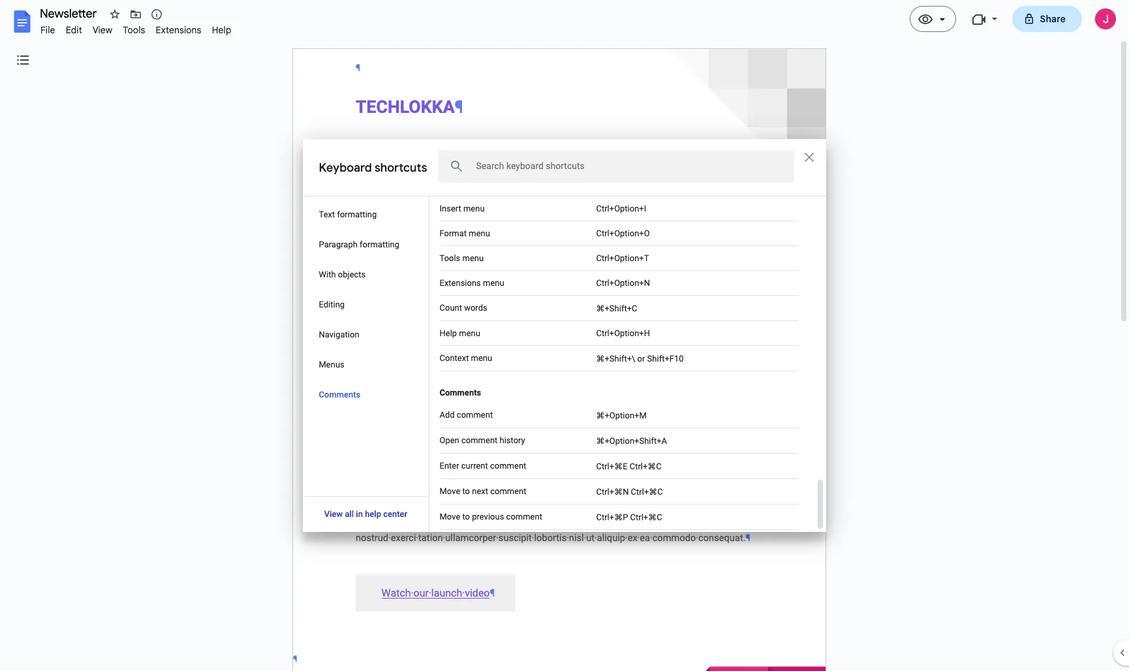 Task type: locate. For each thing, give the bounding box(es) containing it.
⌘+option+m element
[[597, 411, 647, 421]]

ctrl+⌘c
[[630, 462, 662, 471], [632, 487, 664, 497], [631, 513, 663, 522]]

menu right the context
[[472, 353, 493, 363]]

search element
[[449, 159, 465, 174]]

to left next
[[463, 486, 471, 496]]

edit menu item
[[60, 22, 87, 38]]

move down enter
[[440, 486, 461, 496]]

1 vertical spatial to
[[463, 512, 471, 522]]

menu
[[464, 204, 485, 214], [469, 229, 491, 238], [463, 253, 484, 263], [484, 278, 505, 288], [460, 328, 481, 338], [472, 353, 493, 363]]

to
[[463, 486, 471, 496], [463, 512, 471, 522]]

file menu item
[[35, 22, 60, 38]]

enter
[[440, 461, 460, 471]]

0 horizontal spatial extensions
[[156, 24, 202, 36]]

menu for help menu
[[460, 328, 481, 338]]

0 vertical spatial to
[[463, 486, 471, 496]]

extensions down tools menu
[[440, 278, 481, 288]]

newsletter element
[[35, 5, 1130, 25]]

help right "extensions" menu item at the left
[[212, 24, 232, 36]]

extensions menu item
[[151, 22, 207, 38]]

menu bar containing file
[[35, 17, 237, 39]]

view inside menu item
[[93, 24, 113, 36]]

ctrl+⌘c up ctrl+⌘p ctrl+⌘c element
[[632, 487, 664, 497]]

help
[[212, 24, 232, 36], [440, 328, 458, 338]]

current
[[462, 461, 489, 471]]

newsletter
[[40, 7, 97, 21]]

1 horizontal spatial help
[[440, 328, 458, 338]]

view left the all
[[325, 509, 343, 519]]

help inside menu item
[[212, 24, 232, 36]]

1 horizontal spatial view
[[325, 509, 343, 519]]

2 vertical spatial ctrl+⌘c
[[631, 513, 663, 522]]

1 vertical spatial view
[[325, 509, 343, 519]]

ctrl+⌘c down "ctrl+⌘n ctrl+⌘c" element
[[631, 513, 663, 522]]

format
[[440, 229, 467, 238]]

tools
[[123, 24, 145, 36], [440, 253, 461, 263]]

to for next
[[463, 486, 471, 496]]

tools for tools
[[123, 24, 145, 36]]

1 vertical spatial tools
[[440, 253, 461, 263]]

view for view
[[93, 24, 113, 36]]

menu right insert
[[464, 204, 485, 214]]

tools inside menu item
[[123, 24, 145, 36]]

0 horizontal spatial tools
[[123, 24, 145, 36]]

ctrl+⌘n ctrl+⌘c
[[597, 487, 664, 497]]

Star checkbox
[[106, 5, 124, 24]]

menu bar inside menu bar banner
[[35, 17, 237, 39]]

menu for tools menu
[[463, 253, 484, 263]]

1 move from the top
[[440, 486, 461, 496]]

menu up context menu
[[460, 328, 481, 338]]

help for help menu
[[440, 328, 458, 338]]

navigation option
[[304, 319, 429, 349]]

menu for insert menu
[[464, 204, 485, 214]]

extensions inside menu item
[[156, 24, 202, 36]]

formatting up with objects option
[[360, 240, 400, 249]]

2 to from the top
[[463, 512, 471, 522]]

extensions
[[156, 24, 202, 36], [440, 278, 481, 288]]

extensions left 'help' menu item
[[156, 24, 202, 36]]

1 horizontal spatial comments
[[440, 388, 482, 398]]

view all in help center
[[325, 509, 408, 519]]

comments
[[440, 388, 482, 398], [319, 390, 361, 400]]

view
[[93, 24, 113, 36], [325, 509, 343, 519]]

1 vertical spatial help
[[440, 328, 458, 338]]

formatting
[[338, 210, 377, 219], [360, 240, 400, 249]]

open
[[440, 436, 460, 445]]

0 vertical spatial help
[[212, 24, 232, 36]]

tools for tools menu
[[440, 253, 461, 263]]

ctrl+option+t
[[597, 253, 650, 263]]

0 horizontal spatial comments
[[319, 390, 361, 400]]

help for help
[[212, 24, 232, 36]]

1 vertical spatial move
[[440, 512, 461, 522]]

comments up add comment
[[440, 388, 482, 398]]

extensions menu
[[440, 278, 505, 288]]

1 vertical spatial formatting
[[360, 240, 400, 249]]

extensions for extensions
[[156, 24, 202, 36]]

1 to from the top
[[463, 486, 471, 496]]

share
[[1041, 13, 1066, 25]]

format menu
[[440, 229, 491, 238]]

ctrl+option+o element
[[597, 229, 651, 238]]

comments inside popular keyboard shortcuts "element"
[[440, 388, 482, 398]]

0 vertical spatial move
[[440, 486, 461, 496]]

0 horizontal spatial help
[[212, 24, 232, 36]]

0 vertical spatial ctrl+⌘c
[[630, 462, 662, 471]]

ctrl+option+h element
[[597, 328, 651, 338]]

add
[[440, 410, 455, 420]]

comments down menus
[[319, 390, 361, 400]]

⌘+option+m
[[597, 411, 647, 421]]

1 vertical spatial ctrl+⌘c
[[632, 487, 664, 497]]

file
[[40, 24, 55, 36]]

1 vertical spatial extensions
[[440, 278, 481, 288]]

⌘+option+shift+a element
[[597, 436, 668, 446]]

tools down format
[[440, 253, 461, 263]]

2 move from the top
[[440, 512, 461, 522]]

popular keyboard shortcuts element
[[430, 91, 826, 532]]

menu right format
[[469, 229, 491, 238]]

next
[[473, 486, 489, 496]]

search image
[[449, 159, 465, 174]]

editing option
[[304, 289, 429, 319]]

text formatting
[[319, 210, 377, 219]]

menu up "words"
[[484, 278, 505, 288]]

insert menu
[[440, 204, 485, 214]]

ctrl+option+n element
[[597, 278, 651, 288]]

ctrl+option+i element
[[597, 204, 647, 214]]

application
[[0, 0, 1130, 671]]

⌘+option+shift+a
[[597, 436, 668, 446]]

objects
[[338, 270, 366, 279]]

comments inside option
[[319, 390, 361, 400]]

move for move to previous comment
[[440, 512, 461, 522]]

0 vertical spatial view
[[93, 24, 113, 36]]

edit
[[66, 24, 82, 36]]

ctrl+⌘p ctrl+⌘c
[[597, 513, 663, 522]]

move left previous
[[440, 512, 461, 522]]

to left previous
[[463, 512, 471, 522]]

text
[[319, 210, 335, 219]]

formatting right text
[[338, 210, 377, 219]]

1 horizontal spatial tools
[[440, 253, 461, 263]]

paragraph formatting
[[319, 240, 400, 249]]

words
[[465, 303, 488, 313]]

view down the "star" "checkbox"
[[93, 24, 113, 36]]

ctrl+⌘c down ⌘+option+shift+a element on the bottom right
[[630, 462, 662, 471]]

extensions inside popular keyboard shortcuts "element"
[[440, 278, 481, 288]]

tools menu item
[[118, 22, 151, 38]]

1 horizontal spatial extensions
[[440, 278, 481, 288]]

⌘+shift+c element
[[597, 304, 638, 313]]

menus option
[[304, 349, 429, 379]]

enter current comment
[[440, 461, 527, 471]]

0 horizontal spatial view
[[93, 24, 113, 36]]

help up the context
[[440, 328, 458, 338]]

help inside popular keyboard shortcuts "element"
[[440, 328, 458, 338]]

ctrl+⌘e ctrl+⌘c
[[597, 462, 662, 471]]

application containing newsletter
[[0, 0, 1130, 671]]

menu bar
[[35, 17, 237, 39]]

0 vertical spatial extensions
[[156, 24, 202, 36]]

tools inside popular keyboard shortcuts "element"
[[440, 253, 461, 263]]

navigation menu list box
[[304, 197, 429, 496]]

comment
[[457, 410, 493, 420], [462, 436, 498, 445], [491, 461, 527, 471], [491, 486, 527, 496], [507, 512, 543, 522]]

menu up extensions menu
[[463, 253, 484, 263]]

formatting for paragraph formatting
[[360, 240, 400, 249]]

view menu item
[[87, 22, 118, 38]]

to for previous
[[463, 512, 471, 522]]

move
[[440, 486, 461, 496], [440, 512, 461, 522]]

menu bar banner
[[0, 0, 1130, 671]]

0 vertical spatial tools
[[123, 24, 145, 36]]

0 vertical spatial formatting
[[338, 210, 377, 219]]

previous
[[473, 512, 505, 522]]

tools down the "star" "checkbox"
[[123, 24, 145, 36]]



Task type: vqa. For each thing, say whether or not it's contained in the screenshot.


Task type: describe. For each thing, give the bounding box(es) containing it.
close image
[[805, 153, 814, 162]]

menus
[[319, 360, 345, 370]]

formatting for text formatting
[[338, 210, 377, 219]]

menu for context menu
[[472, 353, 493, 363]]

ctrl+option+h
[[597, 328, 651, 338]]

extensions for extensions menu
[[440, 278, 481, 288]]

count words
[[440, 303, 488, 313]]

insert
[[440, 204, 462, 214]]

navigation
[[319, 330, 360, 340]]

shortcuts
[[375, 161, 428, 175]]

ctrl+⌘p ctrl+⌘c element
[[597, 513, 663, 522]]

move to next comment
[[440, 486, 527, 496]]

context menu
[[440, 353, 493, 363]]

with objects option
[[304, 259, 429, 289]]

add comment
[[440, 410, 493, 420]]

ctrl+⌘c for ctrl+⌘p ctrl+⌘c
[[631, 513, 663, 522]]

keyboard
[[319, 161, 372, 175]]

ctrl+⌘n
[[597, 487, 629, 497]]

comments option
[[304, 379, 429, 409]]

ctrl+⌘c for ctrl+⌘e ctrl+⌘c
[[630, 462, 662, 471]]

ctrl+option+i
[[597, 204, 647, 214]]

in
[[356, 509, 363, 519]]

ctrl+⌘e ctrl+⌘c element
[[597, 462, 662, 471]]

context
[[440, 353, 469, 363]]

shift+f10
[[648, 354, 684, 364]]

view for view all in help center
[[325, 509, 343, 519]]

editing
[[319, 300, 345, 310]]

help menu
[[440, 328, 481, 338]]

ctrl+option+o
[[597, 229, 651, 238]]

⌘+shift+\
[[597, 354, 636, 364]]

paragraph
[[319, 240, 358, 249]]

tools menu
[[440, 253, 484, 263]]

ctrl+⌘c for ctrl+⌘n ctrl+⌘c
[[632, 487, 664, 497]]

count
[[440, 303, 463, 313]]

⌘+shift+c
[[597, 304, 638, 313]]

view all in help center link
[[314, 503, 418, 525]]

ctrl+option+n
[[597, 278, 651, 288]]

ctrl+⌘p
[[597, 513, 629, 522]]

history
[[500, 436, 526, 445]]

with
[[319, 270, 336, 279]]

with objects
[[319, 270, 366, 279]]

comment down the history
[[491, 461, 527, 471]]

menu for extensions menu
[[484, 278, 505, 288]]

keyboard shortcuts
[[319, 161, 428, 175]]

help
[[365, 509, 382, 519]]

ctrl+⌘e
[[597, 462, 628, 471]]

text formatting option
[[304, 199, 429, 229]]

ctrl+option+t element
[[597, 253, 650, 263]]

menu for format menu
[[469, 229, 491, 238]]

comment right next
[[491, 486, 527, 496]]

help menu item
[[207, 22, 237, 38]]

comment up enter current comment
[[462, 436, 498, 445]]

share button
[[1013, 6, 1083, 32]]

or
[[638, 354, 646, 364]]

⌘+shift+backslash or shift+f10 element
[[597, 354, 684, 364]]

ctrl+⌘n ctrl+⌘c element
[[597, 487, 664, 497]]

move to previous comment
[[440, 512, 543, 522]]

comment right previous
[[507, 512, 543, 522]]

all
[[345, 509, 354, 519]]

move for move to next comment
[[440, 486, 461, 496]]

paragraph formatting option
[[304, 229, 429, 259]]

⌘+shift+\ or shift+f10
[[597, 354, 684, 364]]

open comment history
[[440, 436, 526, 445]]

Search keyboard shortcuts text field
[[470, 151, 794, 181]]

comment up open comment history on the bottom left of page
[[457, 410, 493, 420]]

center
[[384, 509, 408, 519]]



